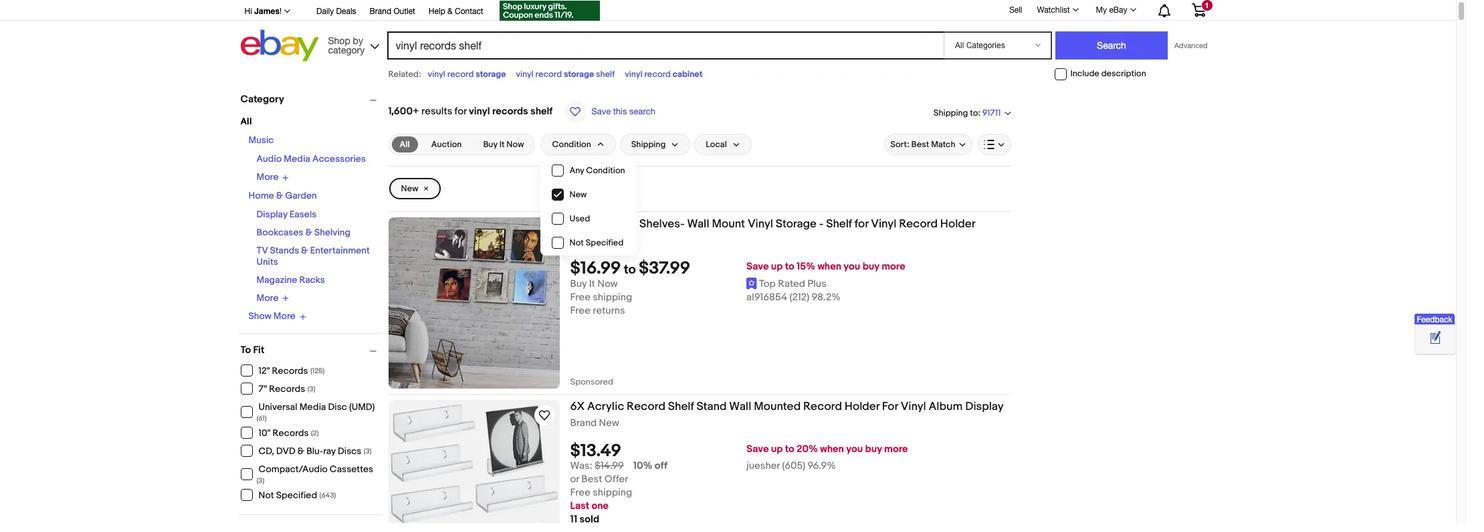 Task type: locate. For each thing, give the bounding box(es) containing it.
0 horizontal spatial for
[[455, 105, 467, 118]]

1 vertical spatial brand
[[570, 234, 597, 247]]

1 vertical spatial display
[[966, 400, 1004, 414]]

show more button
[[249, 310, 306, 322]]

12"
[[259, 365, 270, 377]]

buy
[[863, 260, 880, 273], [866, 443, 882, 456]]

1 vertical spatial more
[[257, 292, 279, 304]]

brand inside 'vinyl record shelves- wall mount vinyl storage - shelf for vinyl record holder brand new'
[[570, 234, 597, 247]]

records for 12" records
[[272, 365, 308, 377]]

media
[[284, 153, 310, 165], [300, 401, 326, 413]]

1 vertical spatial shelf
[[668, 400, 694, 414]]

shelf right records
[[531, 105, 553, 118]]

0 vertical spatial now
[[507, 139, 524, 150]]

cd,
[[259, 446, 274, 457]]

1 free from the top
[[570, 291, 591, 304]]

(3) inside 7" records (3)
[[308, 385, 316, 393]]

records up dvd
[[273, 428, 309, 439]]

media right audio
[[284, 153, 310, 165]]

1 horizontal spatial shelf
[[827, 217, 852, 231]]

new link
[[389, 178, 441, 199], [542, 183, 636, 207]]

0 vertical spatial wall
[[688, 217, 710, 231]]

2 vertical spatial free
[[570, 487, 591, 499]]

al916854 (212) 98.2% free returns
[[570, 291, 841, 317]]

advanced link
[[1168, 32, 1215, 59]]

10%
[[633, 460, 653, 473]]

it inside save up to 15% when you buy more buy it now
[[589, 278, 595, 291]]

2 free from the top
[[570, 305, 591, 317]]

shelf inside 'vinyl record shelves- wall mount vinyl storage - shelf for vinyl record holder brand new'
[[827, 217, 852, 231]]

media left disc
[[300, 401, 326, 413]]

1 horizontal spatial shipping
[[934, 107, 969, 118]]

shipping inside the shipping to : 91711
[[934, 107, 969, 118]]

0 vertical spatial best
[[912, 139, 930, 150]]

disc
[[328, 401, 347, 413]]

not down used
[[570, 238, 584, 248]]

shelf up save this search button on the left top of page
[[596, 69, 615, 80]]

specified
[[586, 238, 624, 248], [276, 490, 317, 501]]

to right $16.99
[[624, 262, 636, 278]]

up for 15%
[[771, 260, 783, 273]]

brand outlet link
[[370, 5, 415, 19]]

None submit
[[1056, 31, 1168, 60]]

deals
[[336, 7, 356, 16]]

vinyl up search on the left of the page
[[625, 69, 643, 80]]

not down compact/audio
[[259, 490, 274, 501]]

vinyl for vinyl record storage
[[428, 69, 446, 80]]

0 horizontal spatial (3)
[[257, 476, 265, 485]]

brand for $16.99
[[570, 234, 597, 247]]

0 vertical spatial when
[[818, 260, 842, 273]]

1 vertical spatial best
[[582, 473, 603, 486]]

1 vertical spatial for
[[855, 217, 869, 231]]

2 shipping from the top
[[593, 487, 632, 499]]

2 storage from the left
[[564, 69, 594, 80]]

search
[[630, 106, 656, 116]]

outlet
[[394, 7, 415, 16]]

to fit button
[[241, 344, 382, 356]]

(3) inside the cd, dvd & blu-ray discs (3)
[[364, 447, 372, 456]]

storage up records
[[476, 69, 506, 80]]

1 record from the left
[[447, 69, 474, 80]]

1 vertical spatial wall
[[730, 400, 752, 414]]

vinyl up records
[[516, 69, 534, 80]]

records up 7" records (3)
[[272, 365, 308, 377]]

0 vertical spatial buy
[[483, 139, 498, 150]]

main content containing $16.99
[[388, 87, 1011, 523]]

shipping inside dropdown button
[[631, 139, 666, 150]]

brand down 6x
[[570, 417, 597, 430]]

record up 1,600 + results for vinyl records shelf
[[447, 69, 474, 80]]

buy inside save up to 15% when you buy more buy it now
[[863, 260, 880, 273]]

more
[[257, 171, 279, 183], [257, 292, 279, 304], [274, 311, 296, 322]]

not for not specified
[[570, 238, 584, 248]]

none submit inside shop by category banner
[[1056, 31, 1168, 60]]

hi james !
[[245, 6, 282, 16]]

you inside save up to 15% when you buy more buy it now
[[844, 260, 861, 273]]

2 record from the left
[[536, 69, 562, 80]]

shipping left :
[[934, 107, 969, 118]]

media inside the universal media disc (umd) (61)
[[300, 401, 326, 413]]

records down 12" records (125)
[[269, 383, 305, 395]]

records
[[272, 365, 308, 377], [269, 383, 305, 395], [273, 428, 309, 439]]

0 horizontal spatial buy
[[483, 139, 498, 150]]

1 vertical spatial records
[[269, 383, 305, 395]]

you right 15%
[[844, 260, 861, 273]]

2 horizontal spatial record
[[645, 69, 671, 80]]

records for 10" records
[[273, 428, 309, 439]]

best down was: $14.99
[[582, 473, 603, 486]]

vinyl record shelves- wall mount vinyl storage - shelf for vinyl record holder link
[[570, 217, 1011, 235]]

brand left outlet
[[370, 7, 391, 16]]

best inside juesher (605) 96.9% or best offer free shipping last one
[[582, 473, 603, 486]]

when up 'plus'
[[818, 260, 842, 273]]

daily deals
[[317, 7, 356, 16]]

cd, dvd & blu-ray discs (3)
[[259, 446, 372, 457]]

new link down all selected text field
[[389, 178, 441, 199]]

shelves-
[[640, 217, 685, 231]]

save for save up to 15% when you buy more buy it now
[[747, 260, 769, 273]]

to left 91711
[[970, 107, 978, 118]]

2 vertical spatial records
[[273, 428, 309, 439]]

brand inside the brand outlet link
[[370, 7, 391, 16]]

buy right 20%
[[866, 443, 882, 456]]

-
[[820, 217, 824, 231]]

0 vertical spatial not
[[570, 238, 584, 248]]

buy
[[483, 139, 498, 150], [570, 278, 587, 291]]

to inside save up to 15% when you buy more buy it now
[[785, 260, 795, 273]]

0 vertical spatial holder
[[941, 217, 976, 231]]

racks
[[299, 274, 325, 285]]

1 vertical spatial when
[[821, 443, 844, 456]]

new inside "6x acrylic record shelf stand wall mounted record holder for vinyl album display brand new"
[[599, 417, 619, 430]]

0 horizontal spatial holder
[[845, 400, 880, 414]]

& down 'easels'
[[306, 226, 312, 238]]

shipping for shipping
[[631, 139, 666, 150]]

$13.49
[[570, 441, 622, 462]]

it
[[500, 139, 505, 150], [589, 278, 595, 291]]

shop by category
[[328, 35, 365, 55]]

0 horizontal spatial wall
[[688, 217, 710, 231]]

best right "sort:" at the right
[[912, 139, 930, 150]]

records
[[492, 105, 528, 118]]

watch 6x acrylic record shelf stand wall mounted record holder for vinyl album display image
[[536, 407, 552, 424]]

more for save up to 20% when you buy more
[[885, 443, 908, 456]]

0 vertical spatial specified
[[586, 238, 624, 248]]

now up the free shipping
[[598, 278, 618, 291]]

shipping down offer
[[593, 487, 632, 499]]

0 vertical spatial condition
[[552, 139, 591, 150]]

used link
[[542, 207, 636, 231]]

all up music "link"
[[241, 116, 252, 127]]

new inside 'vinyl record shelves- wall mount vinyl storage - shelf for vinyl record holder brand new'
[[599, 234, 619, 247]]

buy inside 'link'
[[483, 139, 498, 150]]

for
[[882, 400, 898, 414]]

+
[[413, 105, 419, 118]]

shelving
[[314, 226, 351, 238]]

new down acrylic
[[599, 417, 619, 430]]

1 link
[[1184, 0, 1214, 19]]

buy down records
[[483, 139, 498, 150]]

more button down audio
[[257, 171, 289, 183]]

0 horizontal spatial best
[[582, 473, 603, 486]]

best inside dropdown button
[[912, 139, 930, 150]]

2 horizontal spatial (3)
[[364, 447, 372, 456]]

record
[[447, 69, 474, 80], [536, 69, 562, 80], [645, 69, 671, 80]]

(2)
[[311, 429, 319, 438]]

wall left mount
[[688, 217, 710, 231]]

1 vertical spatial buy
[[570, 278, 587, 291]]

more button
[[257, 171, 289, 183], [257, 292, 289, 304]]

juesher
[[747, 460, 780, 473]]

now inside 'link'
[[507, 139, 524, 150]]

1 vertical spatial buy
[[866, 443, 882, 456]]

1,600
[[388, 105, 413, 118]]

now down records
[[507, 139, 524, 150]]

you for 15%
[[844, 260, 861, 273]]

local button
[[695, 134, 752, 155]]

specified for not specified
[[586, 238, 624, 248]]

new link down any condition
[[542, 183, 636, 207]]

more for save up to 15% when you buy more buy it now
[[882, 260, 906, 273]]

0 vertical spatial it
[[500, 139, 505, 150]]

more inside button
[[274, 311, 296, 322]]

(3) inside compact/audio cassettes (3)
[[257, 476, 265, 485]]

shipping down search on the left of the page
[[631, 139, 666, 150]]

2 more button from the top
[[257, 292, 289, 304]]

more inside save up to 15% when you buy more buy it now
[[882, 260, 906, 273]]

1 vertical spatial media
[[300, 401, 326, 413]]

3 record from the left
[[645, 69, 671, 80]]

1 horizontal spatial not
[[570, 238, 584, 248]]

1 horizontal spatial for
[[855, 217, 869, 231]]

& left blu- at bottom left
[[298, 446, 304, 457]]

3 free from the top
[[570, 487, 591, 499]]

1 vertical spatial save
[[747, 260, 769, 273]]

1 horizontal spatial all
[[400, 139, 410, 150]]

tv
[[257, 245, 268, 256]]

condition up any
[[552, 139, 591, 150]]

0 horizontal spatial all
[[241, 116, 252, 127]]

0 vertical spatial shipping
[[593, 291, 632, 304]]

save this search button
[[561, 100, 660, 123]]

it down records
[[500, 139, 505, 150]]

0 vertical spatial brand
[[370, 7, 391, 16]]

all
[[241, 116, 252, 127], [400, 139, 410, 150]]

& right 'home'
[[276, 190, 283, 201]]

vinyl for vinyl record storage shelf
[[516, 69, 534, 80]]

new down used link on the left of the page
[[599, 234, 619, 247]]

0 vertical spatial all
[[241, 116, 252, 127]]

display easels link
[[257, 208, 317, 220]]

free down the free shipping
[[570, 305, 591, 317]]

1 horizontal spatial storage
[[564, 69, 594, 80]]

more right show
[[274, 311, 296, 322]]

buy it now link
[[475, 137, 532, 153]]

vinyl record shelves- wall mount vinyl storage - shelf for vinyl record holder brand new
[[570, 217, 976, 247]]

1 vertical spatial shipping
[[593, 487, 632, 499]]

display up bookcases
[[257, 208, 288, 220]]

specified up $16.99
[[586, 238, 624, 248]]

save for save up to 20% when you buy more
[[747, 443, 769, 456]]

0 vertical spatial shipping
[[934, 107, 969, 118]]

0 horizontal spatial now
[[507, 139, 524, 150]]

wall right stand
[[730, 400, 752, 414]]

0 vertical spatial shelf
[[827, 217, 852, 231]]

0 horizontal spatial shelf
[[668, 400, 694, 414]]

1 vertical spatial up
[[771, 443, 783, 456]]

1 storage from the left
[[476, 69, 506, 80]]

0 horizontal spatial shelf
[[531, 105, 553, 118]]

0 horizontal spatial specified
[[276, 490, 317, 501]]

description
[[1102, 68, 1147, 79]]

1 vertical spatial more
[[885, 443, 908, 456]]

when inside save up to 15% when you buy more buy it now
[[818, 260, 842, 273]]

6x acrylic record shelf stand wall mounted record holder for vinyl album display brand new
[[570, 400, 1004, 430]]

1 vertical spatial more button
[[257, 292, 289, 304]]

2 vertical spatial save
[[747, 443, 769, 456]]

0 vertical spatial you
[[844, 260, 861, 273]]

related:
[[388, 69, 421, 80]]

1 up from the top
[[771, 260, 783, 273]]

you for 20%
[[847, 443, 863, 456]]

6x
[[570, 400, 585, 414]]

was: $14.99
[[570, 460, 624, 473]]

shelf right -
[[827, 217, 852, 231]]

storage
[[476, 69, 506, 80], [564, 69, 594, 80]]

0 vertical spatial more button
[[257, 171, 289, 183]]

0 vertical spatial media
[[284, 153, 310, 165]]

up up juesher
[[771, 443, 783, 456]]

0 horizontal spatial not
[[259, 490, 274, 501]]

0 vertical spatial (3)
[[308, 385, 316, 393]]

specified inside not specified link
[[586, 238, 624, 248]]

fit
[[253, 344, 265, 356]]

james
[[254, 6, 280, 16]]

top rated plus
[[759, 278, 827, 291]]

& right help
[[448, 7, 453, 16]]

shipping button
[[620, 134, 691, 155]]

1 vertical spatial specified
[[276, 490, 317, 501]]

vinyl right related: at the left top of page
[[428, 69, 446, 80]]

0 vertical spatial records
[[272, 365, 308, 377]]

shelf
[[827, 217, 852, 231], [668, 400, 694, 414]]

save up to 20% when you buy more
[[747, 443, 908, 456]]

storage up save this search button on the left top of page
[[564, 69, 594, 80]]

0 vertical spatial save
[[592, 106, 611, 116]]

1 horizontal spatial record
[[536, 69, 562, 80]]

1 vertical spatial holder
[[845, 400, 880, 414]]

1 vertical spatial not
[[259, 490, 274, 501]]

1 horizontal spatial best
[[912, 139, 930, 150]]

display right the album
[[966, 400, 1004, 414]]

1 vertical spatial condition
[[586, 165, 625, 176]]

1 horizontal spatial holder
[[941, 217, 976, 231]]

2 vertical spatial more
[[274, 311, 296, 322]]

buy up the free shipping
[[570, 278, 587, 291]]

by
[[353, 35, 363, 46]]

up up top
[[771, 260, 783, 273]]

when for 15%
[[818, 260, 842, 273]]

daily
[[317, 7, 334, 16]]

free down $16.99
[[570, 291, 591, 304]]

more down audio
[[257, 171, 279, 183]]

save up juesher
[[747, 443, 769, 456]]

(3) right discs
[[364, 447, 372, 456]]

0 vertical spatial for
[[455, 105, 467, 118]]

0 vertical spatial display
[[257, 208, 288, 220]]

1 horizontal spatial (3)
[[308, 385, 316, 393]]

1 vertical spatial it
[[589, 278, 595, 291]]

when
[[818, 260, 842, 273], [821, 443, 844, 456]]

2 up from the top
[[771, 443, 783, 456]]

mount
[[712, 217, 745, 231]]

6x acrylic record shelf stand wall mounted record holder for vinyl album display heading
[[570, 400, 1004, 414]]

feedback
[[1417, 315, 1453, 325]]

it up the free shipping
[[589, 278, 595, 291]]

main content
[[388, 87, 1011, 523]]

1 horizontal spatial wall
[[730, 400, 752, 414]]

to fit
[[241, 344, 265, 356]]

specified down compact/audio
[[276, 490, 317, 501]]

to inside the shipping to : 91711
[[970, 107, 978, 118]]

compact/audio
[[259, 463, 328, 475]]

(3) down cd,
[[257, 476, 265, 485]]

1 vertical spatial you
[[847, 443, 863, 456]]

shipping inside juesher (605) 96.9% or best offer free shipping last one
[[593, 487, 632, 499]]

not for not specified (643)
[[259, 490, 274, 501]]

0 horizontal spatial display
[[257, 208, 288, 220]]

to left 15%
[[785, 260, 795, 273]]

!
[[280, 7, 282, 16]]

0 horizontal spatial new link
[[389, 178, 441, 199]]

brand down used
[[570, 234, 597, 247]]

2 vertical spatial (3)
[[257, 476, 265, 485]]

category
[[241, 93, 284, 106]]

acrylic
[[588, 400, 624, 414]]

vinyl right -
[[871, 217, 897, 231]]

brand
[[370, 7, 391, 16], [570, 234, 597, 247], [570, 417, 597, 430]]

0 horizontal spatial shipping
[[631, 139, 666, 150]]

1 vertical spatial (3)
[[364, 447, 372, 456]]

free up last
[[570, 487, 591, 499]]

sort: best match
[[891, 139, 956, 150]]

$37.99
[[639, 258, 691, 279]]

wall inside "6x acrylic record shelf stand wall mounted record holder for vinyl album display brand new"
[[730, 400, 752, 414]]

0 horizontal spatial record
[[447, 69, 474, 80]]

when up 96.9%
[[821, 443, 844, 456]]

up inside save up to 15% when you buy more buy it now
[[771, 260, 783, 273]]

1 horizontal spatial buy
[[570, 278, 587, 291]]

All selected text field
[[400, 139, 410, 151]]

& down bookcases & shelving link
[[301, 245, 308, 256]]

record
[[598, 217, 637, 231], [899, 217, 938, 231], [627, 400, 666, 414], [804, 400, 842, 414]]

1 horizontal spatial now
[[598, 278, 618, 291]]

2 vertical spatial brand
[[570, 417, 597, 430]]

wall inside 'vinyl record shelves- wall mount vinyl storage - shelf for vinyl record holder brand new'
[[688, 217, 710, 231]]

all down '1,600'
[[400, 139, 410, 150]]

brand for $13.49
[[570, 417, 597, 430]]

free inside juesher (605) 96.9% or best offer free shipping last one
[[570, 487, 591, 499]]

for right -
[[855, 217, 869, 231]]

condition right any
[[586, 165, 625, 176]]

display inside display easels bookcases & shelving tv stands & entertainment units magazine racks
[[257, 208, 288, 220]]

record down 'get the coupon' image
[[536, 69, 562, 80]]

brand inside "6x acrylic record shelf stand wall mounted record holder for vinyl album display brand new"
[[570, 417, 597, 430]]

record for vinyl record storage
[[447, 69, 474, 80]]

record down search for anything text box
[[645, 69, 671, 80]]

0 vertical spatial buy
[[863, 260, 880, 273]]

(61)
[[257, 414, 267, 423]]

0 horizontal spatial storage
[[476, 69, 506, 80]]

listing options selector. list view selected. image
[[984, 139, 1005, 150]]

home & garden
[[249, 190, 317, 201]]

(605)
[[782, 460, 806, 473]]

save inside button
[[592, 106, 611, 116]]

more button up show more
[[257, 292, 289, 304]]

for right results
[[455, 105, 467, 118]]

buy right 15%
[[863, 260, 880, 273]]

0 horizontal spatial it
[[500, 139, 505, 150]]

1 vertical spatial free
[[570, 305, 591, 317]]

last
[[570, 500, 590, 513]]

save inside save up to 15% when you buy more buy it now
[[747, 260, 769, 273]]

local
[[706, 139, 727, 150]]

(3) down (125)
[[308, 385, 316, 393]]

1 horizontal spatial it
[[589, 278, 595, 291]]

vinyl right for
[[901, 400, 926, 414]]

1 vertical spatial shipping
[[631, 139, 666, 150]]

for inside 'vinyl record shelves- wall mount vinyl storage - shelf for vinyl record holder brand new'
[[855, 217, 869, 231]]

more up show more
[[257, 292, 279, 304]]

1 vertical spatial shelf
[[531, 105, 553, 118]]

1 horizontal spatial display
[[966, 400, 1004, 414]]

10" records (2)
[[259, 428, 319, 439]]

save for save this search
[[592, 106, 611, 116]]

holder
[[941, 217, 976, 231], [845, 400, 880, 414]]

shipping up returns
[[593, 291, 632, 304]]

save up top rated plus icon
[[747, 260, 769, 273]]

& inside the help & contact link
[[448, 7, 453, 16]]

$16.99
[[570, 258, 621, 279]]

you right 20%
[[847, 443, 863, 456]]

96.9%
[[808, 460, 836, 473]]

save left this
[[592, 106, 611, 116]]

0 vertical spatial more
[[882, 260, 906, 273]]

1 horizontal spatial specified
[[586, 238, 624, 248]]

1 vertical spatial now
[[598, 278, 618, 291]]

shelf left stand
[[668, 400, 694, 414]]

0 vertical spatial shelf
[[596, 69, 615, 80]]



Task type: vqa. For each thing, say whether or not it's contained in the screenshot.


Task type: describe. For each thing, give the bounding box(es) containing it.
any condition link
[[542, 159, 636, 183]]

juesher (605) 96.9% or best offer free shipping last one
[[570, 460, 836, 513]]

include description
[[1071, 68, 1147, 79]]

magazine racks link
[[257, 274, 325, 285]]

new down any
[[570, 189, 587, 200]]

record for vinyl record cabinet
[[645, 69, 671, 80]]

1 vertical spatial all
[[400, 139, 410, 150]]

garden
[[285, 190, 317, 201]]

not specified (643)
[[259, 490, 336, 501]]

holder inside 'vinyl record shelves- wall mount vinyl storage - shelf for vinyl record holder brand new'
[[941, 217, 976, 231]]

7" records (3)
[[259, 383, 316, 395]]

media for audio
[[284, 153, 310, 165]]

new down all selected text field
[[401, 183, 418, 194]]

free shipping
[[570, 291, 632, 304]]

ebay
[[1110, 5, 1128, 15]]

category
[[328, 44, 365, 55]]

1 more button from the top
[[257, 171, 289, 183]]

vinyl left records
[[469, 105, 490, 118]]

plus
[[808, 278, 827, 291]]

shop by category banner
[[237, 0, 1216, 65]]

buy for save up to 15% when you buy more buy it now
[[863, 260, 880, 273]]

20%
[[797, 443, 818, 456]]

any
[[570, 165, 584, 176]]

to inside $16.99 to $37.99
[[624, 262, 636, 278]]

:
[[978, 107, 981, 118]]

shop by category button
[[322, 30, 382, 59]]

help
[[429, 7, 445, 16]]

audio media accessories
[[257, 153, 366, 165]]

91711
[[983, 108, 1001, 119]]

shipping to : 91711
[[934, 107, 1001, 119]]

it inside 'link'
[[500, 139, 505, 150]]

98.2%
[[812, 291, 841, 304]]

vinyl inside "6x acrylic record shelf stand wall mounted record holder for vinyl album display brand new"
[[901, 400, 926, 414]]

one
[[592, 500, 609, 513]]

shop
[[328, 35, 350, 46]]

1 shipping from the top
[[593, 291, 632, 304]]

rated
[[778, 278, 806, 291]]

vinyl record storage
[[428, 69, 506, 80]]

mounted
[[754, 400, 801, 414]]

accessories
[[313, 153, 366, 165]]

tv stands & entertainment units link
[[257, 245, 370, 267]]

my ebay
[[1096, 5, 1128, 15]]

now inside save up to 15% when you buy more buy it now
[[598, 278, 618, 291]]

include
[[1071, 68, 1100, 79]]

daily deals link
[[317, 5, 356, 19]]

my ebay link
[[1089, 2, 1143, 18]]

sell link
[[1004, 5, 1029, 14]]

(212)
[[790, 291, 810, 304]]

compact/audio cassettes (3)
[[257, 463, 373, 485]]

bookcases
[[257, 226, 304, 238]]

specified for not specified (643)
[[276, 490, 317, 501]]

top rated plus image
[[747, 277, 757, 289]]

to
[[241, 344, 251, 356]]

shelf inside "6x acrylic record shelf stand wall mounted record holder for vinyl album display brand new"
[[668, 400, 694, 414]]

6x acrylic record shelf stand wall mounted record holder for vinyl album display link
[[570, 400, 1011, 418]]

buy it now
[[483, 139, 524, 150]]

this
[[613, 106, 627, 116]]

vinyl up not specified
[[570, 217, 596, 231]]

0 vertical spatial more
[[257, 171, 279, 183]]

home
[[249, 190, 274, 201]]

sell
[[1010, 5, 1023, 14]]

record for vinyl record storage shelf
[[536, 69, 562, 80]]

when for 20%
[[821, 443, 844, 456]]

buy inside save up to 15% when you buy more buy it now
[[570, 278, 587, 291]]

blu-
[[307, 446, 323, 457]]

vinyl right mount
[[748, 217, 773, 231]]

auction link
[[423, 137, 470, 153]]

sort: best match button
[[885, 134, 973, 155]]

(643)
[[320, 491, 336, 500]]

vinyl record shelves- wall mount vinyl storage - shelf for vinyl record holder image
[[388, 217, 560, 389]]

show more
[[249, 311, 296, 322]]

bookcases & shelving link
[[257, 226, 351, 238]]

buy for save up to 20% when you buy more
[[866, 443, 882, 456]]

7"
[[259, 383, 267, 395]]

storage for vinyl record storage
[[476, 69, 506, 80]]

1 horizontal spatial shelf
[[596, 69, 615, 80]]

entertainment
[[310, 245, 370, 256]]

(3) for 7" records
[[308, 385, 316, 393]]

15%
[[797, 260, 816, 273]]

(3) for compact/audio cassettes
[[257, 476, 265, 485]]

1 horizontal spatial new link
[[542, 183, 636, 207]]

(125)
[[311, 367, 325, 375]]

advanced
[[1175, 41, 1208, 50]]

12" records (125)
[[259, 365, 325, 377]]

free inside the "al916854 (212) 98.2% free returns"
[[570, 305, 591, 317]]

holder inside "6x acrylic record shelf stand wall mounted record holder for vinyl album display brand new"
[[845, 400, 880, 414]]

hi
[[245, 7, 252, 16]]

6x acrylic record shelf stand wall mounted record holder for vinyl album display image
[[388, 400, 560, 523]]

storage
[[776, 217, 817, 231]]

condition inside condition 'dropdown button'
[[552, 139, 591, 150]]

to up (605)
[[785, 443, 795, 456]]

$14.99
[[595, 460, 624, 473]]

top
[[759, 278, 776, 291]]

offer
[[605, 473, 629, 486]]

universal
[[259, 401, 297, 413]]

get the coupon image
[[500, 1, 600, 21]]

storage for vinyl record storage shelf
[[564, 69, 594, 80]]

display inside "6x acrylic record shelf stand wall mounted record holder for vinyl album display brand new"
[[966, 400, 1004, 414]]

shipping for shipping to : 91711
[[934, 107, 969, 118]]

easels
[[290, 208, 317, 220]]

save this search
[[592, 106, 656, 116]]

up for 20%
[[771, 443, 783, 456]]

account navigation
[[237, 0, 1216, 23]]

al916854
[[747, 291, 788, 304]]

category button
[[241, 93, 382, 106]]

watchlist
[[1037, 5, 1070, 15]]

discs
[[338, 446, 362, 457]]

Search for anything text field
[[389, 33, 941, 58]]

condition inside any condition link
[[586, 165, 625, 176]]

vinyl for vinyl record cabinet
[[625, 69, 643, 80]]

10% off
[[633, 460, 668, 473]]

results
[[422, 105, 452, 118]]

vinyl record cabinet
[[625, 69, 703, 80]]

show
[[249, 311, 271, 322]]

records for 7" records
[[269, 383, 305, 395]]

dvd
[[276, 446, 296, 457]]

vinyl record shelves- wall mount vinyl storage - shelf for vinyl record holder heading
[[570, 217, 976, 231]]

audio media accessories link
[[257, 153, 366, 165]]

media for universal
[[300, 401, 326, 413]]

not specified
[[570, 238, 624, 248]]

off
[[655, 460, 668, 473]]



